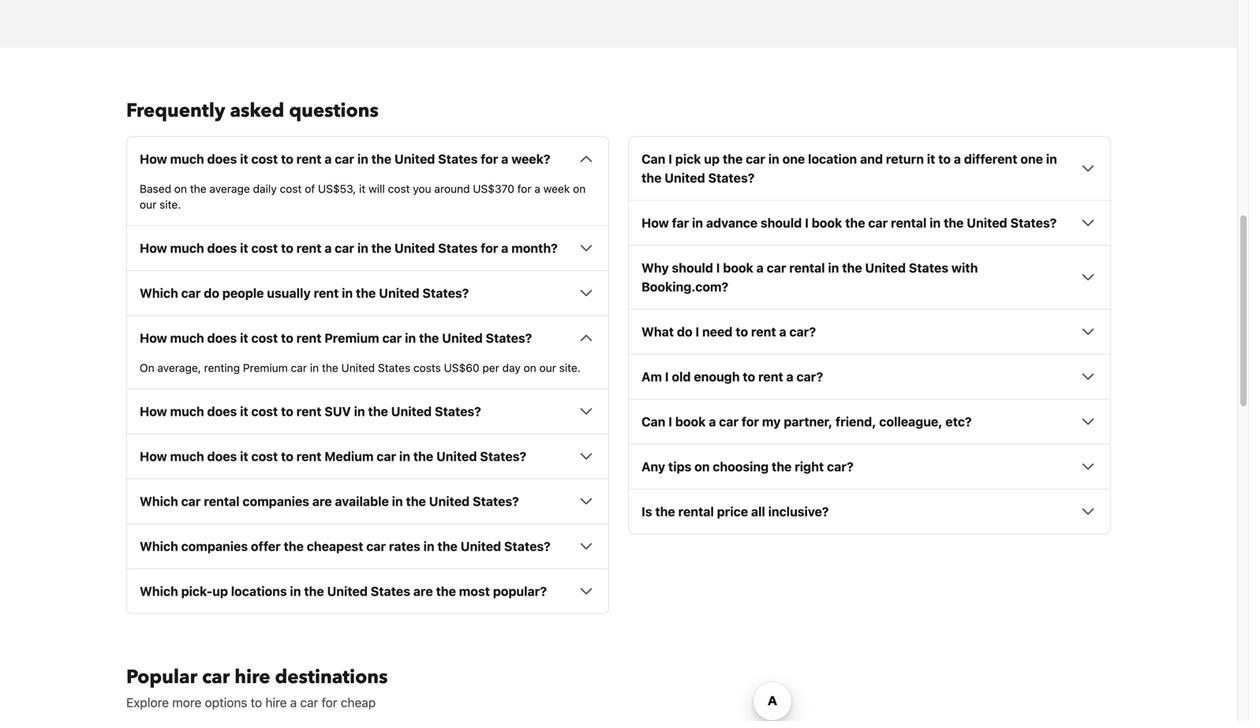 Task type: describe. For each thing, give the bounding box(es) containing it.
cost left of
[[280, 182, 302, 195]]

how much does it cost to rent medium car in the united states?
[[140, 449, 526, 464]]

i inside why should i book a car rental in the united states with booking.com?
[[716, 260, 720, 275]]

what
[[641, 324, 674, 339]]

cheapest
[[307, 539, 363, 554]]

should inside why should i book a car rental in the united states with booking.com?
[[672, 260, 713, 275]]

usually
[[267, 285, 311, 300]]

which car rental companies are available in the united states? button
[[140, 492, 596, 511]]

more
[[172, 695, 201, 710]]

frequently
[[126, 98, 225, 124]]

and
[[860, 151, 883, 166]]

booking.com?
[[641, 279, 728, 294]]

pick-
[[181, 584, 212, 599]]

in inside dropdown button
[[399, 449, 410, 464]]

asked
[[230, 98, 284, 124]]

how much does it cost to rent premium car in the united states? button
[[140, 328, 596, 347]]

daily
[[253, 182, 277, 195]]

average,
[[157, 361, 201, 374]]

the inside why should i book a car rental in the united states with booking.com?
[[842, 260, 862, 275]]

average
[[209, 182, 250, 195]]

which companies offer the cheapest car rates in the united states? button
[[140, 537, 596, 556]]

enough
[[694, 369, 740, 384]]

to right 'enough'
[[743, 369, 755, 384]]

do inside which car do people usually rent in the united states? dropdown button
[[204, 285, 219, 300]]

can i pick up the car in one location and return it to a different one in the united states?
[[641, 151, 1057, 185]]

return
[[886, 151, 924, 166]]

in inside dropdown button
[[357, 151, 368, 166]]

1 vertical spatial are
[[413, 584, 433, 599]]

with
[[951, 260, 978, 275]]

cost for how much does it cost to rent medium car in the united states?
[[251, 449, 278, 464]]

explore
[[126, 695, 169, 710]]

how much does it cost to rent a car in the united states for a month?
[[140, 240, 558, 255]]

2 vertical spatial book
[[675, 414, 706, 429]]

how far in advance should i book the car rental in the united states? button
[[641, 213, 1098, 232]]

why
[[641, 260, 669, 275]]

destinations
[[275, 664, 388, 690]]

which car do people usually rent in the united states?
[[140, 285, 469, 300]]

rent left suv
[[296, 404, 321, 419]]

states left costs
[[378, 361, 410, 374]]

how much does it cost to rent suv in the united states? button
[[140, 402, 596, 421]]

in inside why should i book a car rental in the united states with booking.com?
[[828, 260, 839, 275]]

car inside dropdown button
[[377, 449, 396, 464]]

colleague,
[[879, 414, 943, 429]]

rent up of
[[296, 151, 321, 166]]

which car do people usually rent in the united states? button
[[140, 283, 596, 302]]

us$53,
[[318, 182, 356, 195]]

price
[[717, 504, 748, 519]]

i inside can i book a car for my partner, friend, colleague, etc? dropdown button
[[668, 414, 672, 429]]

our inside 'based on the average daily cost of us$53, it will cost you around us$370 for a week on our site.'
[[140, 198, 156, 211]]

united inside dropdown button
[[394, 151, 435, 166]]

frequently asked questions
[[126, 98, 379, 124]]

0 vertical spatial book
[[812, 215, 842, 230]]

suv
[[324, 404, 351, 419]]

site. inside 'based on the average daily cost of us$53, it will cost you around us$370 for a week on our site.'
[[159, 198, 181, 211]]

based
[[140, 182, 171, 195]]

it for how much does it cost to rent a car in the united states for a week?
[[240, 151, 248, 166]]

which for which companies offer the cheapest car rates in the united states?
[[140, 539, 178, 554]]

of
[[305, 182, 315, 195]]

why should i book a car rental in the united states with booking.com? button
[[641, 258, 1098, 296]]

location
[[808, 151, 857, 166]]

states inside dropdown button
[[438, 151, 478, 166]]

pick
[[675, 151, 701, 166]]

based on the average daily cost of us$53, it will cost you around us$370 for a week on our site.
[[140, 182, 586, 211]]

i inside the can i pick up the car in one location and return it to a different one in the united states?
[[668, 151, 672, 166]]

which companies offer the cheapest car rates in the united states?
[[140, 539, 551, 554]]

week?
[[511, 151, 550, 166]]

different
[[964, 151, 1017, 166]]

how much does it cost to rent a car in the united states for a month? button
[[140, 239, 596, 257]]

which for which pick-up locations in the united states are the most popular?
[[140, 584, 178, 599]]

0 horizontal spatial up
[[212, 584, 228, 599]]

states inside why should i book a car rental in the united states with booking.com?
[[909, 260, 948, 275]]

0 vertical spatial companies
[[243, 494, 309, 509]]

how much does it cost to rent a car in the united states for a week? button
[[140, 149, 596, 168]]

popular car hire destinations explore more options to hire a car for cheap
[[126, 664, 388, 710]]

can i book a car for my partner, friend, colleague, etc?
[[641, 414, 972, 429]]

it for how much does it cost to rent medium car in the united states?
[[240, 449, 248, 464]]

how much does it cost to rent premium car in the united states?
[[140, 330, 532, 345]]

questions
[[289, 98, 379, 124]]

which for which car do people usually rent in the united states?
[[140, 285, 178, 300]]

i inside what do i need to rent a car? 'dropdown button'
[[695, 324, 699, 339]]

around
[[434, 182, 470, 195]]

on
[[140, 361, 154, 374]]

rent inside 'dropdown button'
[[296, 330, 321, 345]]

advance
[[706, 215, 758, 230]]

2 one from the left
[[1020, 151, 1043, 166]]

the inside 'based on the average daily cost of us$53, it will cost you around us$370 for a week on our site.'
[[190, 182, 206, 195]]

what do i need to rent a car?
[[641, 324, 816, 339]]

right
[[795, 459, 824, 474]]

rent up which car do people usually rent in the united states?
[[296, 240, 321, 255]]

much for how much does it cost to rent medium car in the united states?
[[170, 449, 204, 464]]

a inside why should i book a car rental in the united states with booking.com?
[[756, 260, 764, 275]]

cost for how much does it cost to rent a car in the united states for a month?
[[251, 240, 278, 255]]

car inside the can i pick up the car in one location and return it to a different one in the united states?
[[746, 151, 765, 166]]

old
[[672, 369, 691, 384]]

to left suv
[[281, 404, 293, 419]]

the inside dropdown button
[[371, 151, 391, 166]]

am
[[641, 369, 662, 384]]

cost for how much does it cost to rent a car in the united states for a week?
[[251, 151, 278, 166]]

rates
[[389, 539, 420, 554]]

a left the month?
[[501, 240, 508, 255]]

on average, renting premium car in the united states costs us$60 per day on our site.
[[140, 361, 581, 374]]

any tips on choosing the right car?
[[641, 459, 854, 474]]

rent inside dropdown button
[[296, 449, 321, 464]]

is the rental price all inclusive?
[[641, 504, 829, 519]]

it inside 'based on the average daily cost of us$53, it will cost you around us$370 for a week on our site.'
[[359, 182, 366, 195]]

etc?
[[946, 414, 972, 429]]

up inside the can i pick up the car in one location and return it to a different one in the united states?
[[704, 151, 720, 166]]

for inside popular car hire destinations explore more options to hire a car for cheap
[[322, 695, 337, 710]]

will
[[369, 182, 385, 195]]

i inside "am i old enough to rent a car?" dropdown button
[[665, 369, 669, 384]]

to inside the can i pick up the car in one location and return it to a different one in the united states?
[[938, 151, 951, 166]]

1 horizontal spatial site.
[[559, 361, 581, 374]]

why should i book a car rental in the united states with booking.com?
[[641, 260, 978, 294]]

can for can i book a car for my partner, friend, colleague, etc?
[[641, 414, 665, 429]]

rental inside why should i book a car rental in the united states with booking.com?
[[789, 260, 825, 275]]

my
[[762, 414, 781, 429]]

rent inside 'dropdown button'
[[751, 324, 776, 339]]

how for how much does it cost to rent a car in the united states for a month?
[[140, 240, 167, 255]]

on right day at the bottom of the page
[[524, 361, 536, 374]]

to up usually
[[281, 240, 293, 255]]

offer
[[251, 539, 281, 554]]

what do i need to rent a car? button
[[641, 322, 1098, 341]]

locations
[[231, 584, 287, 599]]

month?
[[511, 240, 558, 255]]

how for how much does it cost to rent suv in the united states?
[[140, 404, 167, 419]]



Task type: vqa. For each thing, say whether or not it's contained in the screenshot.
Lowest at the right of page
no



Task type: locate. For each thing, give the bounding box(es) containing it.
car? for am i old enough to rent a car?
[[797, 369, 823, 384]]

united inside the can i pick up the car in one location and return it to a different one in the united states?
[[665, 170, 705, 185]]

a left different
[[954, 151, 961, 166]]

to inside popular car hire destinations explore more options to hire a car for cheap
[[251, 695, 262, 710]]

0 horizontal spatial do
[[204, 285, 219, 300]]

a up us$53,
[[324, 151, 332, 166]]

how inside 'dropdown button'
[[140, 330, 167, 345]]

rent right need
[[751, 324, 776, 339]]

a inside 'dropdown button'
[[779, 324, 786, 339]]

1 horizontal spatial one
[[1020, 151, 1043, 166]]

2 which from the top
[[140, 494, 178, 509]]

cost inside dropdown button
[[251, 449, 278, 464]]

how much does it cost to rent suv in the united states?
[[140, 404, 481, 419]]

us$60
[[444, 361, 479, 374]]

need
[[702, 324, 733, 339]]

states left with
[[909, 260, 948, 275]]

renting
[[204, 361, 240, 374]]

4 which from the top
[[140, 584, 178, 599]]

united
[[394, 151, 435, 166], [665, 170, 705, 185], [967, 215, 1007, 230], [394, 240, 435, 255], [865, 260, 906, 275], [379, 285, 419, 300], [442, 330, 483, 345], [341, 361, 375, 374], [391, 404, 432, 419], [436, 449, 477, 464], [429, 494, 470, 509], [461, 539, 501, 554], [327, 584, 368, 599]]

1 horizontal spatial are
[[413, 584, 433, 599]]

up left locations
[[212, 584, 228, 599]]

it inside how much does it cost to rent suv in the united states? dropdown button
[[240, 404, 248, 419]]

popular?
[[493, 584, 547, 599]]

premium up on average, renting premium car in the united states costs us$60 per day on our site.
[[324, 330, 379, 345]]

car inside why should i book a car rental in the united states with booking.com?
[[767, 260, 786, 275]]

1 vertical spatial car?
[[797, 369, 823, 384]]

companies up pick-
[[181, 539, 248, 554]]

much inside how much does it cost to rent a car in the united states for a week? dropdown button
[[170, 151, 204, 166]]

car? up partner,
[[797, 369, 823, 384]]

1 vertical spatial our
[[539, 361, 556, 374]]

much inside how much does it cost to rent premium car in the united states? 'dropdown button'
[[170, 330, 204, 345]]

5 does from the top
[[207, 449, 237, 464]]

per
[[482, 361, 499, 374]]

our right day at the bottom of the page
[[539, 361, 556, 374]]

are left available
[[312, 494, 332, 509]]

a left week?
[[501, 151, 508, 166]]

1 vertical spatial companies
[[181, 539, 248, 554]]

us$370
[[473, 182, 514, 195]]

a up which car do people usually rent in the united states?
[[324, 240, 332, 255]]

book down old
[[675, 414, 706, 429]]

site.
[[159, 198, 181, 211], [559, 361, 581, 374]]

states? inside dropdown button
[[480, 449, 526, 464]]

cost inside 'dropdown button'
[[251, 330, 278, 345]]

any tips on choosing the right car? button
[[641, 457, 1098, 476]]

cost for how much does it cost to rent premium car in the united states?
[[251, 330, 278, 345]]

for down destinations
[[322, 695, 337, 710]]

it for how much does it cost to rent suv in the united states?
[[240, 404, 248, 419]]

a inside popular car hire destinations explore more options to hire a car for cheap
[[290, 695, 297, 710]]

1 which from the top
[[140, 285, 178, 300]]

0 horizontal spatial book
[[675, 414, 706, 429]]

choosing
[[713, 459, 769, 474]]

cost right will
[[388, 182, 410, 195]]

states? inside 'dropdown button'
[[486, 330, 532, 345]]

0 horizontal spatial one
[[782, 151, 805, 166]]

premium inside how much does it cost to rent premium car in the united states? 'dropdown button'
[[324, 330, 379, 345]]

1 does from the top
[[207, 151, 237, 166]]

which
[[140, 285, 178, 300], [140, 494, 178, 509], [140, 539, 178, 554], [140, 584, 178, 599]]

much inside how much does it cost to rent a car in the united states for a month? dropdown button
[[170, 240, 204, 255]]

book inside why should i book a car rental in the united states with booking.com?
[[723, 260, 753, 275]]

states
[[438, 151, 478, 166], [438, 240, 478, 255], [909, 260, 948, 275], [378, 361, 410, 374], [371, 584, 410, 599]]

how inside dropdown button
[[140, 449, 167, 464]]

a
[[324, 151, 332, 166], [501, 151, 508, 166], [954, 151, 961, 166], [534, 182, 540, 195], [324, 240, 332, 255], [501, 240, 508, 255], [756, 260, 764, 275], [779, 324, 786, 339], [786, 369, 794, 384], [709, 414, 716, 429], [290, 695, 297, 710]]

to down asked
[[281, 151, 293, 166]]

0 vertical spatial should
[[761, 215, 802, 230]]

available
[[335, 494, 389, 509]]

it inside how much does it cost to rent a car in the united states for a month? dropdown button
[[240, 240, 248, 255]]

1 can from the top
[[641, 151, 665, 166]]

3 does from the top
[[207, 330, 237, 345]]

it inside the can i pick up the car in one location and return it to a different one in the united states?
[[927, 151, 935, 166]]

should up booking.com?
[[672, 260, 713, 275]]

which inside which companies offer the cheapest car rates in the united states? dropdown button
[[140, 539, 178, 554]]

people
[[222, 285, 264, 300]]

to down how much does it cost to rent suv in the united states? at the left
[[281, 449, 293, 464]]

a inside the can i pick up the car in one location and return it to a different one in the united states?
[[954, 151, 961, 166]]

should inside dropdown button
[[761, 215, 802, 230]]

a down advance
[[756, 260, 764, 275]]

car?
[[789, 324, 816, 339], [797, 369, 823, 384], [827, 459, 854, 474]]

2 vertical spatial car?
[[827, 459, 854, 474]]

3 much from the top
[[170, 330, 204, 345]]

on right tips
[[694, 459, 710, 474]]

does inside 'dropdown button'
[[207, 330, 237, 345]]

i up booking.com?
[[716, 260, 720, 275]]

cost up daily
[[251, 151, 278, 166]]

should right advance
[[761, 215, 802, 230]]

to inside 'dropdown button'
[[736, 324, 748, 339]]

0 horizontal spatial site.
[[159, 198, 181, 211]]

a down why should i book a car rental in the united states with booking.com?
[[779, 324, 786, 339]]

states up 'around'
[[438, 151, 478, 166]]

on right week
[[573, 182, 586, 195]]

it inside how much does it cost to rent premium car in the united states? 'dropdown button'
[[240, 330, 248, 345]]

2 much from the top
[[170, 240, 204, 255]]

am i old enough to rent a car?
[[641, 369, 823, 384]]

for left the month?
[[481, 240, 498, 255]]

to right return
[[938, 151, 951, 166]]

cost inside dropdown button
[[251, 151, 278, 166]]

options
[[205, 695, 247, 710]]

how inside dropdown button
[[140, 151, 167, 166]]

is the rental price all inclusive? button
[[641, 502, 1098, 521]]

does for how much does it cost to rent a car in the united states for a month?
[[207, 240, 237, 255]]

car? for what do i need to rent a car?
[[789, 324, 816, 339]]

which inside which car rental companies are available in the united states? dropdown button
[[140, 494, 178, 509]]

0 vertical spatial can
[[641, 151, 665, 166]]

1 horizontal spatial premium
[[324, 330, 379, 345]]

0 horizontal spatial should
[[672, 260, 713, 275]]

3 which from the top
[[140, 539, 178, 554]]

companies up offer
[[243, 494, 309, 509]]

1 vertical spatial book
[[723, 260, 753, 275]]

to right need
[[736, 324, 748, 339]]

book up why should i book a car rental in the united states with booking.com?
[[812, 215, 842, 230]]

do left people
[[204, 285, 219, 300]]

most
[[459, 584, 490, 599]]

any
[[641, 459, 665, 474]]

hire up 'options' at bottom
[[235, 664, 270, 690]]

i left pick
[[668, 151, 672, 166]]

a down 'enough'
[[709, 414, 716, 429]]

cost for how much does it cost to rent suv in the united states?
[[251, 404, 278, 419]]

1 horizontal spatial should
[[761, 215, 802, 230]]

united inside dropdown button
[[436, 449, 477, 464]]

for down week?
[[517, 182, 531, 195]]

i
[[668, 151, 672, 166], [805, 215, 809, 230], [716, 260, 720, 275], [695, 324, 699, 339], [665, 369, 669, 384], [668, 414, 672, 429]]

one right different
[[1020, 151, 1043, 166]]

how much does it cost to rent medium car in the united states? button
[[140, 447, 596, 466]]

how much does it cost to rent a car in the united states for a week?
[[140, 151, 550, 166]]

1 much from the top
[[170, 151, 204, 166]]

a inside 'based on the average daily cost of us$53, it will cost you around us$370 for a week on our site.'
[[534, 182, 540, 195]]

are
[[312, 494, 332, 509], [413, 584, 433, 599]]

1 horizontal spatial book
[[723, 260, 753, 275]]

how for how far in advance should i book the car rental in the united states?
[[641, 215, 669, 230]]

do right what
[[677, 324, 692, 339]]

car? right "right"
[[827, 459, 854, 474]]

one left location
[[782, 151, 805, 166]]

on inside dropdown button
[[694, 459, 710, 474]]

site. right day at the bottom of the page
[[559, 361, 581, 374]]

day
[[502, 361, 521, 374]]

book
[[812, 215, 842, 230], [723, 260, 753, 275], [675, 414, 706, 429]]

states?
[[708, 170, 755, 185], [1010, 215, 1057, 230], [422, 285, 469, 300], [486, 330, 532, 345], [435, 404, 481, 419], [480, 449, 526, 464], [473, 494, 519, 509], [504, 539, 551, 554]]

car
[[335, 151, 354, 166], [746, 151, 765, 166], [868, 215, 888, 230], [335, 240, 354, 255], [767, 260, 786, 275], [181, 285, 201, 300], [382, 330, 402, 345], [291, 361, 307, 374], [719, 414, 739, 429], [377, 449, 396, 464], [181, 494, 201, 509], [366, 539, 386, 554], [202, 664, 230, 690], [300, 695, 318, 710]]

are down rates
[[413, 584, 433, 599]]

you
[[413, 182, 431, 195]]

car? inside dropdown button
[[797, 369, 823, 384]]

0 horizontal spatial are
[[312, 494, 332, 509]]

does for how much does it cost to rent medium car in the united states?
[[207, 449, 237, 464]]

0 vertical spatial do
[[204, 285, 219, 300]]

our down based on the left of the page
[[140, 198, 156, 211]]

am i old enough to rent a car? button
[[641, 367, 1098, 386]]

1 vertical spatial should
[[672, 260, 713, 275]]

all
[[751, 504, 765, 519]]

friend,
[[836, 414, 876, 429]]

can i pick up the car in one location and return it to a different one in the united states? button
[[641, 149, 1098, 187]]

site. down based on the left of the page
[[159, 198, 181, 211]]

far
[[672, 215, 689, 230]]

4 does from the top
[[207, 404, 237, 419]]

much for how much does it cost to rent a car in the united states for a month?
[[170, 240, 204, 255]]

it for how much does it cost to rent premium car in the united states?
[[240, 330, 248, 345]]

0 vertical spatial our
[[140, 198, 156, 211]]

i left old
[[665, 369, 669, 384]]

1 vertical spatial site.
[[559, 361, 581, 374]]

0 vertical spatial car?
[[789, 324, 816, 339]]

1 vertical spatial can
[[641, 414, 665, 429]]

is
[[641, 504, 652, 519]]

it inside how much does it cost to rent a car in the united states for a week? dropdown button
[[240, 151, 248, 166]]

0 vertical spatial premium
[[324, 330, 379, 345]]

0 horizontal spatial premium
[[243, 361, 288, 374]]

0 vertical spatial are
[[312, 494, 332, 509]]

to
[[281, 151, 293, 166], [938, 151, 951, 166], [281, 240, 293, 255], [736, 324, 748, 339], [281, 330, 293, 345], [743, 369, 755, 384], [281, 404, 293, 419], [281, 449, 293, 464], [251, 695, 262, 710]]

1 vertical spatial hire
[[265, 695, 287, 710]]

companies
[[243, 494, 309, 509], [181, 539, 248, 554]]

premium
[[324, 330, 379, 345], [243, 361, 288, 374]]

hire right 'options' at bottom
[[265, 695, 287, 710]]

car? down why should i book a car rental in the united states with booking.com?
[[789, 324, 816, 339]]

i up tips
[[668, 414, 672, 429]]

cost down people
[[251, 330, 278, 345]]

for inside dropdown button
[[481, 151, 498, 166]]

rent right usually
[[314, 285, 339, 300]]

to down usually
[[281, 330, 293, 345]]

states? inside the can i pick up the car in one location and return it to a different one in the united states?
[[708, 170, 755, 185]]

much
[[170, 151, 204, 166], [170, 240, 204, 255], [170, 330, 204, 345], [170, 404, 204, 419], [170, 449, 204, 464]]

hire
[[235, 664, 270, 690], [265, 695, 287, 710]]

does inside dropdown button
[[207, 151, 237, 166]]

how far in advance should i book the car rental in the united states?
[[641, 215, 1057, 230]]

does inside dropdown button
[[207, 449, 237, 464]]

for inside 'based on the average daily cost of us$53, it will cost you around us$370 for a week on our site.'
[[517, 182, 531, 195]]

i inside how far in advance should i book the car rental in the united states? dropdown button
[[805, 215, 809, 230]]

1 horizontal spatial our
[[539, 361, 556, 374]]

it for how much does it cost to rent a car in the united states for a month?
[[240, 240, 248, 255]]

car? inside 'dropdown button'
[[789, 324, 816, 339]]

2 can from the top
[[641, 414, 665, 429]]

how for how much does it cost to rent premium car in the united states?
[[140, 330, 167, 345]]

rent left medium
[[296, 449, 321, 464]]

does for how much does it cost to rent suv in the united states?
[[207, 404, 237, 419]]

much for how much does it cost to rent suv in the united states?
[[170, 404, 204, 419]]

does for how much does it cost to rent premium car in the united states?
[[207, 330, 237, 345]]

to inside dropdown button
[[281, 449, 293, 464]]

up right pick
[[704, 151, 720, 166]]

rent down which car do people usually rent in the united states?
[[296, 330, 321, 345]]

can for can i pick up the car in one location and return it to a different one in the united states?
[[641, 151, 665, 166]]

states down 'around'
[[438, 240, 478, 255]]

week
[[543, 182, 570, 195]]

inclusive?
[[768, 504, 829, 519]]

0 horizontal spatial our
[[140, 198, 156, 211]]

popular
[[126, 664, 197, 690]]

which pick-up locations in the united states are the most popular?
[[140, 584, 547, 599]]

can left pick
[[641, 151, 665, 166]]

to inside 'dropdown button'
[[281, 330, 293, 345]]

much inside how much does it cost to rent suv in the united states? dropdown button
[[170, 404, 204, 419]]

one
[[782, 151, 805, 166], [1020, 151, 1043, 166]]

the inside dropdown button
[[413, 449, 433, 464]]

which car rental companies are available in the united states?
[[140, 494, 519, 509]]

for
[[481, 151, 498, 166], [517, 182, 531, 195], [481, 240, 498, 255], [742, 414, 759, 429], [322, 695, 337, 710]]

states down rates
[[371, 584, 410, 599]]

can i book a car for my partner, friend, colleague, etc? button
[[641, 412, 1098, 431]]

united inside why should i book a car rental in the united states with booking.com?
[[865, 260, 906, 275]]

much for how much does it cost to rent premium car in the united states?
[[170, 330, 204, 345]]

how for how much does it cost to rent medium car in the united states?
[[140, 449, 167, 464]]

how for how much does it cost to rent a car in the united states for a week?
[[140, 151, 167, 166]]

2 does from the top
[[207, 240, 237, 255]]

1 vertical spatial premium
[[243, 361, 288, 374]]

which for which car rental companies are available in the united states?
[[140, 494, 178, 509]]

much inside how much does it cost to rent medium car in the united states? dropdown button
[[170, 449, 204, 464]]

does for how much does it cost to rent a car in the united states for a week?
[[207, 151, 237, 166]]

a down destinations
[[290, 695, 297, 710]]

i up why should i book a car rental in the united states with booking.com?
[[805, 215, 809, 230]]

car inside dropdown button
[[335, 151, 354, 166]]

0 vertical spatial up
[[704, 151, 720, 166]]

4 much from the top
[[170, 404, 204, 419]]

does
[[207, 151, 237, 166], [207, 240, 237, 255], [207, 330, 237, 345], [207, 404, 237, 419], [207, 449, 237, 464]]

premium right renting in the left of the page
[[243, 361, 288, 374]]

much for how much does it cost to rent a car in the united states for a week?
[[170, 151, 204, 166]]

partner,
[[784, 414, 833, 429]]

a left week
[[534, 182, 540, 195]]

1 horizontal spatial do
[[677, 324, 692, 339]]

cost left suv
[[251, 404, 278, 419]]

tips
[[668, 459, 691, 474]]

for left my
[[742, 414, 759, 429]]

a up can i book a car for my partner, friend, colleague, etc?
[[786, 369, 794, 384]]

for up us$370
[[481, 151, 498, 166]]

cheap
[[341, 695, 376, 710]]

can inside the can i pick up the car in one location and return it to a different one in the united states?
[[641, 151, 665, 166]]

which pick-up locations in the united states are the most popular? button
[[140, 582, 596, 601]]

0 vertical spatial hire
[[235, 664, 270, 690]]

0 vertical spatial site.
[[159, 198, 181, 211]]

do
[[204, 285, 219, 300], [677, 324, 692, 339]]

which inside which car do people usually rent in the united states? dropdown button
[[140, 285, 178, 300]]

do inside what do i need to rent a car? 'dropdown button'
[[677, 324, 692, 339]]

1 vertical spatial up
[[212, 584, 228, 599]]

1 horizontal spatial up
[[704, 151, 720, 166]]

5 much from the top
[[170, 449, 204, 464]]

2 horizontal spatial book
[[812, 215, 842, 230]]

cost up people
[[251, 240, 278, 255]]

which inside which pick-up locations in the united states are the most popular? dropdown button
[[140, 584, 178, 599]]

i left need
[[695, 324, 699, 339]]

book down advance
[[723, 260, 753, 275]]

car? inside dropdown button
[[827, 459, 854, 474]]

rent up my
[[758, 369, 783, 384]]

can up any
[[641, 414, 665, 429]]

on right based on the left of the page
[[174, 182, 187, 195]]

to right 'options' at bottom
[[251, 695, 262, 710]]

1 one from the left
[[782, 151, 805, 166]]

it inside how much does it cost to rent medium car in the united states? dropdown button
[[240, 449, 248, 464]]

in
[[357, 151, 368, 166], [768, 151, 779, 166], [1046, 151, 1057, 166], [692, 215, 703, 230], [930, 215, 941, 230], [357, 240, 368, 255], [828, 260, 839, 275], [342, 285, 353, 300], [405, 330, 416, 345], [310, 361, 319, 374], [354, 404, 365, 419], [399, 449, 410, 464], [392, 494, 403, 509], [423, 539, 434, 554], [290, 584, 301, 599]]

1 vertical spatial do
[[677, 324, 692, 339]]

cost down how much does it cost to rent suv in the united states? at the left
[[251, 449, 278, 464]]

medium
[[324, 449, 374, 464]]



